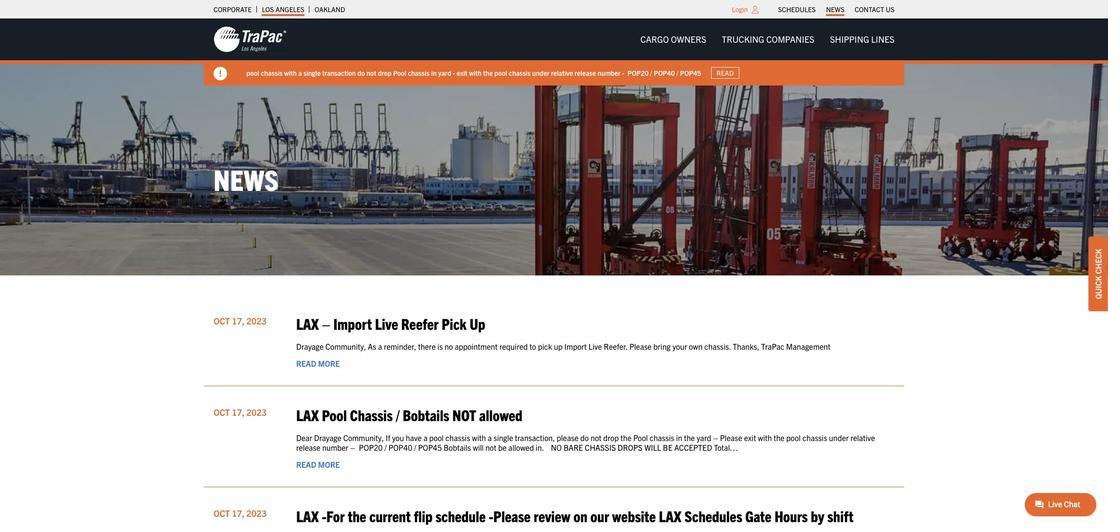Task type: locate. For each thing, give the bounding box(es) containing it.
the
[[483, 68, 493, 77], [621, 434, 632, 443], [684, 434, 695, 443], [774, 434, 785, 443], [348, 507, 366, 526]]

release inside "dear drayage community, if you have a pool chassis with a single transaction, please do not drop the pool chassis in the yard – please exit with the pool chassis under relative release number –  pop20 / pop40 / pop45 bobtails will not be allowed in.    no bare chassis drops will be accepted total…"
[[296, 443, 320, 453]]

pool
[[393, 68, 407, 77], [322, 406, 347, 425], [633, 434, 648, 443]]

1 vertical spatial 2023
[[246, 407, 267, 418]]

– inside article
[[322, 314, 330, 333]]

lax
[[296, 314, 319, 333], [296, 406, 319, 425], [296, 507, 319, 526], [659, 507, 682, 526]]

0 horizontal spatial please
[[493, 507, 531, 526]]

read more link inside lax pool chassis / bobtails not allowed article
[[296, 460, 340, 470]]

read more link for pool
[[296, 460, 340, 470]]

0 vertical spatial number
[[598, 68, 621, 77]]

3 2023 from the top
[[246, 508, 267, 520]]

lax -for the current flip schedule -please review on our website lax schedules gate hours by shift article
[[204, 498, 904, 529]]

live up reminder,
[[375, 314, 398, 333]]

-
[[453, 68, 455, 77], [622, 68, 625, 77], [322, 507, 326, 526], [489, 507, 493, 526]]

read inside lax pool chassis / bobtails not allowed article
[[296, 460, 316, 470]]

–
[[322, 314, 330, 333], [713, 434, 718, 443]]

1 horizontal spatial release
[[575, 68, 596, 77]]

community, left the if
[[343, 434, 384, 443]]

yard inside "dear drayage community, if you have a pool chassis with a single transaction, please do not drop the pool chassis in the yard – please exit with the pool chassis under relative release number –  pop20 / pop40 / pop45 bobtails will not be allowed in.    no bare chassis drops will be accepted total…"
[[697, 434, 711, 443]]

2023
[[246, 316, 267, 327], [246, 407, 267, 418], [246, 508, 267, 520]]

1 oct from the top
[[214, 316, 230, 327]]

in inside banner
[[431, 68, 437, 77]]

1 more from the top
[[318, 359, 340, 369]]

3 oct 17, 2023 from the top
[[214, 508, 267, 520]]

pop20
[[628, 68, 649, 77], [359, 443, 383, 453]]

1 vertical spatial read more
[[296, 460, 340, 470]]

hours
[[775, 507, 808, 526]]

yard inside banner
[[438, 68, 451, 77]]

0 horizontal spatial relative
[[551, 68, 573, 77]]

single inside "dear drayage community, if you have a pool chassis with a single transaction, please do not drop the pool chassis in the yard – please exit with the pool chassis under relative release number –  pop20 / pop40 / pop45 bobtails will not be allowed in.    no bare chassis drops will be accepted total…"
[[494, 434, 513, 443]]

exit inside "dear drayage community, if you have a pool chassis with a single transaction, please do not drop the pool chassis in the yard – please exit with the pool chassis under relative release number –  pop20 / pop40 / pop45 bobtails will not be allowed in.    no bare chassis drops will be accepted total…"
[[744, 434, 756, 443]]

import up as
[[333, 314, 372, 333]]

accepted
[[674, 443, 712, 453]]

1 vertical spatial news
[[214, 162, 279, 197]]

2 vertical spatial oct
[[214, 508, 230, 520]]

a right have
[[424, 434, 428, 443]]

0 vertical spatial please
[[629, 342, 652, 352]]

community, left as
[[325, 342, 366, 352]]

0 vertical spatial exit
[[457, 68, 468, 77]]

1 horizontal spatial yard
[[697, 434, 711, 443]]

0 vertical spatial more
[[318, 359, 340, 369]]

1 horizontal spatial in
[[676, 434, 682, 443]]

our
[[590, 507, 609, 526]]

dear
[[296, 434, 312, 443]]

not right 'transaction'
[[367, 68, 377, 77]]

2 more from the top
[[318, 460, 340, 470]]

read more for pool
[[296, 460, 340, 470]]

appointment
[[455, 342, 498, 352]]

community,
[[325, 342, 366, 352], [343, 434, 384, 443]]

not right bare
[[591, 434, 602, 443]]

0 vertical spatial in
[[431, 68, 437, 77]]

2023 inside lax pool chassis / bobtails not allowed article
[[246, 407, 267, 418]]

bobtails left will
[[444, 443, 471, 453]]

more for –
[[318, 359, 340, 369]]

0 vertical spatial bobtails
[[403, 406, 449, 425]]

transaction,
[[515, 434, 555, 443]]

do right 'transaction'
[[358, 68, 365, 77]]

login link
[[732, 5, 748, 14]]

1 horizontal spatial please
[[629, 342, 652, 352]]

drop right 'transaction'
[[378, 68, 392, 77]]

2023 inside lax – import live reefer pick up article
[[246, 316, 267, 327]]

oct
[[214, 316, 230, 327], [214, 407, 230, 418], [214, 508, 230, 520]]

0 horizontal spatial –
[[322, 314, 330, 333]]

to
[[530, 342, 536, 352]]

1 vertical spatial bobtails
[[444, 443, 471, 453]]

1 horizontal spatial schedules
[[778, 5, 816, 14]]

0 horizontal spatial release
[[296, 443, 320, 453]]

drop right bare
[[603, 434, 619, 443]]

read more inside lax – import live reefer pick up article
[[296, 359, 340, 369]]

pop20 left the if
[[359, 443, 383, 453]]

single inside banner
[[304, 68, 321, 77]]

0 vertical spatial read more link
[[296, 359, 340, 369]]

pool
[[247, 68, 259, 77], [495, 68, 508, 77], [429, 434, 444, 443], [786, 434, 801, 443]]

drop inside "dear drayage community, if you have a pool chassis with a single transaction, please do not drop the pool chassis in the yard – please exit with the pool chassis under relative release number –  pop20 / pop40 / pop45 bobtails will not be allowed in.    no bare chassis drops will be accepted total…"
[[603, 434, 619, 443]]

allowed
[[479, 406, 522, 425], [508, 443, 534, 453]]

light image
[[752, 6, 759, 14]]

be
[[663, 443, 673, 453]]

bobtails
[[403, 406, 449, 425], [444, 443, 471, 453]]

0 vertical spatial pop45
[[680, 68, 701, 77]]

2 vertical spatial 2023
[[246, 508, 267, 520]]

1 vertical spatial do
[[580, 434, 589, 443]]

2 17, from the top
[[232, 407, 244, 418]]

3 oct from the top
[[214, 508, 230, 520]]

1 vertical spatial live
[[589, 342, 602, 352]]

in
[[431, 68, 437, 77], [676, 434, 682, 443]]

1 vertical spatial more
[[318, 460, 340, 470]]

1 horizontal spatial pool
[[393, 68, 407, 77]]

17, for lax pool chassis / bobtails not allowed
[[232, 407, 244, 418]]

1 vertical spatial pop45
[[418, 443, 442, 453]]

chassis.
[[704, 342, 731, 352]]

read more link
[[296, 359, 340, 369], [296, 460, 340, 470]]

0 vertical spatial community,
[[325, 342, 366, 352]]

lax – import live reefer pick up article
[[204, 305, 904, 387]]

please
[[629, 342, 652, 352], [720, 434, 742, 443], [493, 507, 531, 526]]

menu bar down 'light' icon
[[633, 30, 902, 49]]

please left bring
[[629, 342, 652, 352]]

0 vertical spatial –
[[322, 314, 330, 333]]

0 vertical spatial pop20
[[628, 68, 649, 77]]

2 read more from the top
[[296, 460, 340, 470]]

the inside banner
[[483, 68, 493, 77]]

0 horizontal spatial import
[[333, 314, 372, 333]]

pick
[[442, 314, 467, 333]]

1 vertical spatial schedules
[[685, 507, 742, 526]]

oct 17, 2023 inside lax – import live reefer pick up article
[[214, 316, 267, 327]]

read inside lax – import live reefer pick up article
[[296, 359, 316, 369]]

lax for lax – import live reefer pick up
[[296, 314, 319, 333]]

1 horizontal spatial number
[[598, 68, 621, 77]]

be
[[498, 443, 507, 453]]

1 horizontal spatial under
[[829, 434, 849, 443]]

0 vertical spatial read
[[717, 69, 734, 77]]

pop40 down "lax pool chassis / bobtails not allowed"
[[389, 443, 412, 453]]

1 vertical spatial 17,
[[232, 407, 244, 418]]

0 horizontal spatial pop20
[[359, 443, 383, 453]]

0 horizontal spatial under
[[532, 68, 550, 77]]

more inside lax – import live reefer pick up article
[[318, 359, 340, 369]]

oct 17, 2023 inside lax -for the current flip schedule -please review on our website lax schedules gate hours by shift 'article'
[[214, 508, 267, 520]]

please inside 'article'
[[493, 507, 531, 526]]

single left 'transaction'
[[304, 68, 321, 77]]

oct inside lax pool chassis / bobtails not allowed article
[[214, 407, 230, 418]]

shipping lines link
[[822, 30, 902, 49]]

read more for –
[[296, 359, 340, 369]]

0 horizontal spatial news
[[214, 162, 279, 197]]

schedules left gate
[[685, 507, 742, 526]]

1 vertical spatial community,
[[343, 434, 384, 443]]

oct for lax pool chassis / bobtails not allowed
[[214, 407, 230, 418]]

0 vertical spatial read more
[[296, 359, 340, 369]]

0 vertical spatial oct 17, 2023
[[214, 316, 267, 327]]

review
[[534, 507, 570, 526]]

bobtails up have
[[403, 406, 449, 425]]

2 horizontal spatial please
[[720, 434, 742, 443]]

0 vertical spatial drayage
[[296, 342, 324, 352]]

1 horizontal spatial –
[[713, 434, 718, 443]]

number
[[598, 68, 621, 77], [322, 443, 348, 453]]

not left be
[[486, 443, 496, 453]]

pop20 down cargo
[[628, 68, 649, 77]]

allowed inside "dear drayage community, if you have a pool chassis with a single transaction, please do not drop the pool chassis in the yard – please exit with the pool chassis under relative release number –  pop20 / pop40 / pop45 bobtails will not be allowed in.    no bare chassis drops will be accepted total…"
[[508, 443, 534, 453]]

please right accepted on the right of the page
[[720, 434, 742, 443]]

allowed up be
[[479, 406, 522, 425]]

oct 17, 2023 inside lax pool chassis / bobtails not allowed article
[[214, 407, 267, 418]]

live
[[375, 314, 398, 333], [589, 342, 602, 352]]

0 vertical spatial 2023
[[246, 316, 267, 327]]

1 17, from the top
[[232, 316, 244, 327]]

2 oct from the top
[[214, 407, 230, 418]]

more
[[318, 359, 340, 369], [318, 460, 340, 470]]

17,
[[232, 316, 244, 327], [232, 407, 244, 418], [232, 508, 244, 520]]

1 vertical spatial under
[[829, 434, 849, 443]]

/ up 'you'
[[396, 406, 400, 425]]

bobtails inside "dear drayage community, if you have a pool chassis with a single transaction, please do not drop the pool chassis in the yard – please exit with the pool chassis under relative release number –  pop20 / pop40 / pop45 bobtails will not be allowed in.    no bare chassis drops will be accepted total…"
[[444, 443, 471, 453]]

do
[[358, 68, 365, 77], [580, 434, 589, 443]]

lax -for the current flip schedule -please review on our website lax schedules gate hours by shift
[[296, 507, 854, 526]]

1 vertical spatial allowed
[[508, 443, 534, 453]]

los angeles image
[[214, 26, 287, 53]]

2023 for lax pool chassis / bobtails not allowed
[[246, 407, 267, 418]]

have
[[406, 434, 422, 443]]

1 vertical spatial read
[[296, 359, 316, 369]]

under inside banner
[[532, 68, 550, 77]]

1 vertical spatial single
[[494, 434, 513, 443]]

a
[[299, 68, 302, 77], [378, 342, 382, 352], [424, 434, 428, 443], [488, 434, 492, 443]]

1 vertical spatial menu bar
[[633, 30, 902, 49]]

2 vertical spatial please
[[493, 507, 531, 526]]

do right please on the right of page
[[580, 434, 589, 443]]

1 vertical spatial drayage
[[314, 434, 341, 443]]

chassis
[[350, 406, 393, 425]]

banner
[[0, 18, 1108, 86]]

trucking companies
[[722, 34, 814, 45]]

0 horizontal spatial in
[[431, 68, 437, 77]]

1 vertical spatial yard
[[697, 434, 711, 443]]

menu bar up shipping
[[773, 2, 900, 16]]

number inside "dear drayage community, if you have a pool chassis with a single transaction, please do not drop the pool chassis in the yard – please exit with the pool chassis under relative release number –  pop20 / pop40 / pop45 bobtails will not be allowed in.    no bare chassis drops will be accepted total…"
[[322, 443, 348, 453]]

1 read more from the top
[[296, 359, 340, 369]]

1 horizontal spatial drop
[[603, 434, 619, 443]]

own
[[689, 342, 703, 352]]

for
[[326, 507, 345, 526]]

0 vertical spatial menu bar
[[773, 2, 900, 16]]

read more link inside lax – import live reefer pick up article
[[296, 359, 340, 369]]

0 horizontal spatial pop40
[[389, 443, 412, 453]]

news link
[[826, 2, 845, 16]]

read for lax – import live reefer pick up
[[296, 359, 316, 369]]

read inside banner
[[717, 69, 734, 77]]

0 vertical spatial import
[[333, 314, 372, 333]]

not inside banner
[[367, 68, 377, 77]]

2 2023 from the top
[[246, 407, 267, 418]]

1 vertical spatial in
[[676, 434, 682, 443]]

2 horizontal spatial pool
[[633, 434, 648, 443]]

pop45 down owners
[[680, 68, 701, 77]]

1 vertical spatial oct
[[214, 407, 230, 418]]

menu bar containing schedules
[[773, 2, 900, 16]]

1 horizontal spatial do
[[580, 434, 589, 443]]

allowed right be
[[508, 443, 534, 453]]

under
[[532, 68, 550, 77], [829, 434, 849, 443]]

single right will
[[494, 434, 513, 443]]

cargo owners
[[640, 34, 706, 45]]

1 horizontal spatial exit
[[744, 434, 756, 443]]

0 vertical spatial schedules
[[778, 5, 816, 14]]

pop40 down cargo owners link at the right top of the page
[[654, 68, 675, 77]]

1 horizontal spatial pop45
[[680, 68, 701, 77]]

lines
[[871, 34, 895, 45]]

1 horizontal spatial pop40
[[654, 68, 675, 77]]

1 vertical spatial drop
[[603, 434, 619, 443]]

pool inside "dear drayage community, if you have a pool chassis with a single transaction, please do not drop the pool chassis in the yard – please exit with the pool chassis under relative release number –  pop20 / pop40 / pop45 bobtails will not be allowed in.    no bare chassis drops will be accepted total…"
[[633, 434, 648, 443]]

0 vertical spatial oct
[[214, 316, 230, 327]]

oct 17, 2023
[[214, 316, 267, 327], [214, 407, 267, 418], [214, 508, 267, 520]]

1 2023 from the top
[[246, 316, 267, 327]]

1 oct 17, 2023 from the top
[[214, 316, 267, 327]]

import
[[333, 314, 372, 333], [564, 342, 587, 352]]

release
[[575, 68, 596, 77], [296, 443, 320, 453]]

us
[[886, 5, 895, 14]]

read
[[717, 69, 734, 77], [296, 359, 316, 369], [296, 460, 316, 470]]

0 vertical spatial pop40
[[654, 68, 675, 77]]

2 vertical spatial 17,
[[232, 508, 244, 520]]

drop
[[378, 68, 392, 77], [603, 434, 619, 443]]

drayage inside "dear drayage community, if you have a pool chassis with a single transaction, please do not drop the pool chassis in the yard – please exit with the pool chassis under relative release number –  pop20 / pop40 / pop45 bobtails will not be allowed in.    no bare chassis drops will be accepted total…"
[[314, 434, 341, 443]]

schedules up companies
[[778, 5, 816, 14]]

1 vertical spatial pop20
[[359, 443, 383, 453]]

0 vertical spatial pool
[[393, 68, 407, 77]]

0 vertical spatial 17,
[[232, 316, 244, 327]]

0 vertical spatial drop
[[378, 68, 392, 77]]

drayage
[[296, 342, 324, 352], [314, 434, 341, 443]]

if
[[386, 434, 390, 443]]

pop45 right 'you'
[[418, 443, 442, 453]]

1 vertical spatial read more link
[[296, 460, 340, 470]]

1 horizontal spatial not
[[486, 443, 496, 453]]

17, inside lax – import live reefer pick up article
[[232, 316, 244, 327]]

relative
[[551, 68, 573, 77], [851, 434, 875, 443]]

import right the up
[[564, 342, 587, 352]]

1 horizontal spatial single
[[494, 434, 513, 443]]

more for pool
[[318, 460, 340, 470]]

oct 17, 2023 for lax – import live reefer pick up
[[214, 316, 267, 327]]

read more inside lax pool chassis / bobtails not allowed article
[[296, 460, 340, 470]]

3 17, from the top
[[232, 508, 244, 520]]

0 vertical spatial release
[[575, 68, 596, 77]]

2 vertical spatial read
[[296, 460, 316, 470]]

0 horizontal spatial not
[[367, 68, 377, 77]]

schedules
[[778, 5, 816, 14], [685, 507, 742, 526]]

2 read more link from the top
[[296, 460, 340, 470]]

you
[[392, 434, 404, 443]]

1 read more link from the top
[[296, 359, 340, 369]]

0 horizontal spatial schedules
[[685, 507, 742, 526]]

0 horizontal spatial pool
[[322, 406, 347, 425]]

pop45
[[680, 68, 701, 77], [418, 443, 442, 453]]

news
[[826, 5, 845, 14], [214, 162, 279, 197]]

with
[[284, 68, 297, 77], [469, 68, 482, 77], [472, 434, 486, 443], [758, 434, 772, 443]]

read more
[[296, 359, 340, 369], [296, 460, 340, 470]]

17, inside lax pool chassis / bobtails not allowed article
[[232, 407, 244, 418]]

oct 17, 2023 for lax pool chassis / bobtails not allowed
[[214, 407, 267, 418]]

live left reefer.
[[589, 342, 602, 352]]

0 horizontal spatial exit
[[457, 68, 468, 77]]

2 vertical spatial oct 17, 2023
[[214, 508, 267, 520]]

1 vertical spatial please
[[720, 434, 742, 443]]

0 vertical spatial live
[[375, 314, 398, 333]]

oct inside lax – import live reefer pick up article
[[214, 316, 230, 327]]

– inside "dear drayage community, if you have a pool chassis with a single transaction, please do not drop the pool chassis in the yard – please exit with the pool chassis under relative release number –  pop20 / pop40 / pop45 bobtails will not be allowed in.    no bare chassis drops will be accepted total…"
[[713, 434, 718, 443]]

read for lax pool chassis / bobtails not allowed
[[296, 460, 316, 470]]

chassis
[[585, 443, 616, 453]]

/ left 'you'
[[385, 443, 387, 453]]

menu bar
[[773, 2, 900, 16], [633, 30, 902, 49]]

0 horizontal spatial number
[[322, 443, 348, 453]]

1 vertical spatial pop40
[[389, 443, 412, 453]]

more inside lax pool chassis / bobtails not allowed article
[[318, 460, 340, 470]]

1 vertical spatial number
[[322, 443, 348, 453]]

2 oct 17, 2023 from the top
[[214, 407, 267, 418]]

17, for lax – import live reefer pick up
[[232, 316, 244, 327]]

0 horizontal spatial drop
[[378, 68, 392, 77]]

0 vertical spatial yard
[[438, 68, 451, 77]]

will
[[644, 443, 661, 453]]

please left review
[[493, 507, 531, 526]]



Task type: vqa. For each thing, say whether or not it's contained in the screenshot.
the top 17,
yes



Task type: describe. For each thing, give the bounding box(es) containing it.
website
[[612, 507, 656, 526]]

pop45 inside banner
[[680, 68, 701, 77]]

los angeles
[[262, 5, 304, 14]]

shipping lines
[[830, 34, 895, 45]]

required
[[499, 342, 528, 352]]

total…
[[714, 443, 738, 453]]

flip
[[414, 507, 433, 526]]

dear drayage community, if you have a pool chassis with a single transaction, please do not drop the pool chassis in the yard – please exit with the pool chassis under relative release number –  pop20 / pop40 / pop45 bobtails will not be allowed in.    no bare chassis drops will be accepted total…
[[296, 434, 875, 453]]

/ right 'you'
[[414, 443, 416, 453]]

corporate link
[[214, 2, 252, 16]]

reefer.
[[604, 342, 628, 352]]

lax for lax -for the current flip schedule -please review on our website lax schedules gate hours by shift
[[296, 507, 319, 526]]

check
[[1094, 249, 1103, 274]]

as
[[368, 342, 376, 352]]

your
[[672, 342, 687, 352]]

no
[[551, 443, 562, 453]]

not
[[452, 406, 476, 425]]

in inside "dear drayage community, if you have a pool chassis with a single transaction, please do not drop the pool chassis in the yard – please exit with the pool chassis under relative release number –  pop20 / pop40 / pop45 bobtails will not be allowed in.    no bare chassis drops will be accepted total…"
[[676, 434, 682, 443]]

oakland link
[[315, 2, 345, 16]]

a right as
[[378, 342, 382, 352]]

angeles
[[276, 5, 304, 14]]

shipping
[[830, 34, 869, 45]]

reminder,
[[384, 342, 416, 352]]

1 vertical spatial import
[[564, 342, 587, 352]]

oakland
[[315, 5, 345, 14]]

0 horizontal spatial live
[[375, 314, 398, 333]]

up
[[554, 342, 563, 352]]

there
[[418, 342, 436, 352]]

solid image
[[214, 67, 227, 81]]

do inside "dear drayage community, if you have a pool chassis with a single transaction, please do not drop the pool chassis in the yard – please exit with the pool chassis under relative release number –  pop20 / pop40 / pop45 bobtails will not be allowed in.    no bare chassis drops will be accepted total…"
[[580, 434, 589, 443]]

los
[[262, 5, 274, 14]]

companies
[[766, 34, 814, 45]]

pick
[[538, 342, 552, 352]]

0 vertical spatial relative
[[551, 68, 573, 77]]

contact us
[[855, 5, 895, 14]]

oct inside lax -for the current flip schedule -please review on our website lax schedules gate hours by shift 'article'
[[214, 508, 230, 520]]

read more link for –
[[296, 359, 340, 369]]

1 horizontal spatial live
[[589, 342, 602, 352]]

the inside 'article'
[[348, 507, 366, 526]]

0 vertical spatial allowed
[[479, 406, 522, 425]]

corporate
[[214, 5, 252, 14]]

thanks,
[[733, 342, 759, 352]]

on
[[573, 507, 587, 526]]

under inside "dear drayage community, if you have a pool chassis with a single transaction, please do not drop the pool chassis in the yard – please exit with the pool chassis under relative release number –  pop20 / pop40 / pop45 bobtails will not be allowed in.    no bare chassis drops will be accepted total…"
[[829, 434, 849, 443]]

will
[[473, 443, 484, 453]]

schedule
[[436, 507, 486, 526]]

menu bar containing cargo owners
[[633, 30, 902, 49]]

pop45 inside "dear drayage community, if you have a pool chassis with a single transaction, please do not drop the pool chassis in the yard – please exit with the pool chassis under relative release number –  pop20 / pop40 / pop45 bobtails will not be allowed in.    no bare chassis drops will be accepted total…"
[[418, 443, 442, 453]]

community, inside "dear drayage community, if you have a pool chassis with a single transaction, please do not drop the pool chassis in the yard – please exit with the pool chassis under relative release number –  pop20 / pop40 / pop45 bobtails will not be allowed in.    no bare chassis drops will be accepted total…"
[[343, 434, 384, 443]]

number inside banner
[[598, 68, 621, 77]]

community, inside lax – import live reefer pick up article
[[325, 342, 366, 352]]

current
[[369, 507, 411, 526]]

schedules inside 'article'
[[685, 507, 742, 526]]

trucking
[[722, 34, 764, 45]]

bring
[[653, 342, 671, 352]]

drayage community, as a reminder, there is no appointment required to pick up import live reefer. please bring your own chassis. thanks, trapac management
[[296, 342, 831, 352]]

pop40 inside "dear drayage community, if you have a pool chassis with a single transaction, please do not drop the pool chassis in the yard – please exit with the pool chassis under relative release number –  pop20 / pop40 / pop45 bobtails will not be allowed in.    no bare chassis drops will be accepted total…"
[[389, 443, 412, 453]]

pool chassis with a single transaction  do not drop pool chassis in yard -  exit with the pool chassis under relative release number -  pop20 / pop40 / pop45
[[247, 68, 701, 77]]

1 horizontal spatial pop20
[[628, 68, 649, 77]]

lax for lax pool chassis / bobtails not allowed
[[296, 406, 319, 425]]

read link
[[711, 67, 740, 79]]

trucking companies link
[[714, 30, 822, 49]]

transaction
[[323, 68, 356, 77]]

login
[[732, 5, 748, 14]]

a left 'transaction'
[[299, 68, 302, 77]]

shift
[[827, 507, 854, 526]]

contact
[[855, 5, 884, 14]]

2 horizontal spatial not
[[591, 434, 602, 443]]

bare
[[564, 443, 583, 453]]

lax – import live reefer pick up
[[296, 314, 485, 333]]

by
[[811, 507, 824, 526]]

no
[[445, 342, 453, 352]]

relative inside "dear drayage community, if you have a pool chassis with a single transaction, please do not drop the pool chassis in the yard – please exit with the pool chassis under relative release number –  pop20 / pop40 / pop45 bobtails will not be allowed in.    no bare chassis drops will be accepted total…"
[[851, 434, 875, 443]]

up
[[470, 314, 485, 333]]

contact us link
[[855, 2, 895, 16]]

please
[[557, 434, 579, 443]]

lax pool chassis / bobtails not allowed article
[[204, 397, 904, 488]]

gate
[[745, 507, 772, 526]]

2023 inside lax -for the current flip schedule -please review on our website lax schedules gate hours by shift 'article'
[[246, 508, 267, 520]]

please inside lax – import live reefer pick up article
[[629, 342, 652, 352]]

drayage inside lax – import live reefer pick up article
[[296, 342, 324, 352]]

los angeles link
[[262, 2, 304, 16]]

/ down cargo owners link at the right top of the page
[[677, 68, 679, 77]]

owners
[[671, 34, 706, 45]]

/ down cargo
[[651, 68, 652, 77]]

cargo owners link
[[633, 30, 714, 49]]

drops
[[618, 443, 643, 453]]

pop20 inside "dear drayage community, if you have a pool chassis with a single transaction, please do not drop the pool chassis in the yard – please exit with the pool chassis under relative release number –  pop20 / pop40 / pop45 bobtails will not be allowed in.    no bare chassis drops will be accepted total…"
[[359, 443, 383, 453]]

quick check
[[1094, 249, 1103, 299]]

please inside "dear drayage community, if you have a pool chassis with a single transaction, please do not drop the pool chassis in the yard – please exit with the pool chassis under relative release number –  pop20 / pop40 / pop45 bobtails will not be allowed in.    no bare chassis drops will be accepted total…"
[[720, 434, 742, 443]]

1 horizontal spatial news
[[826, 5, 845, 14]]

schedules link
[[778, 2, 816, 16]]

0 vertical spatial do
[[358, 68, 365, 77]]

management
[[786, 342, 831, 352]]

quick
[[1094, 276, 1103, 299]]

quick check link
[[1089, 237, 1108, 311]]

17, inside lax -for the current flip schedule -please review on our website lax schedules gate hours by shift 'article'
[[232, 508, 244, 520]]

banner containing cargo owners
[[0, 18, 1108, 86]]

oct for lax – import live reefer pick up
[[214, 316, 230, 327]]

cargo
[[640, 34, 669, 45]]

lax pool chassis / bobtails not allowed
[[296, 406, 522, 425]]

2023 for lax – import live reefer pick up
[[246, 316, 267, 327]]

pool inside banner
[[393, 68, 407, 77]]

trapac
[[761, 342, 784, 352]]

reefer
[[401, 314, 439, 333]]

is
[[437, 342, 443, 352]]

a right will
[[488, 434, 492, 443]]

1 vertical spatial pool
[[322, 406, 347, 425]]



